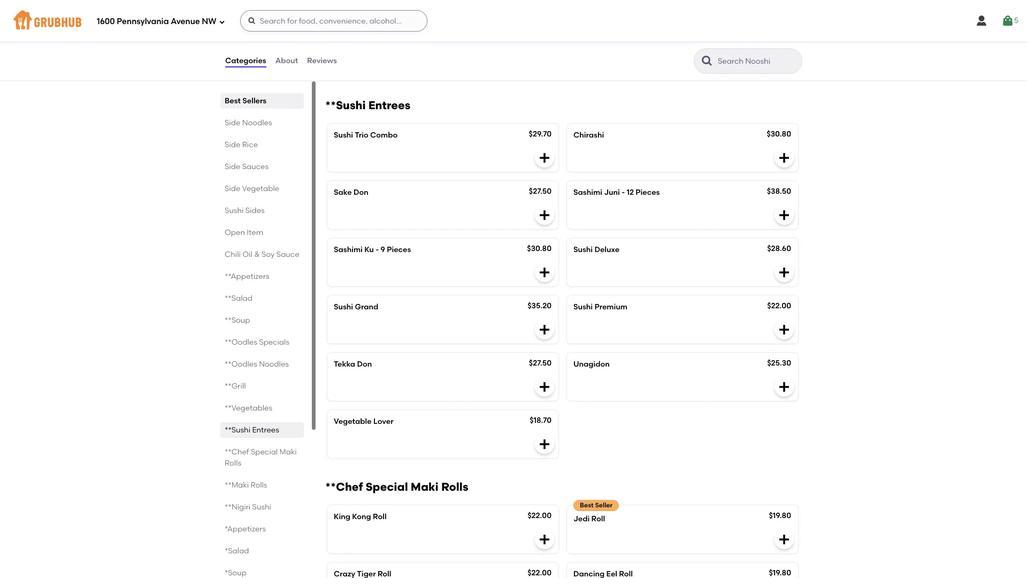 Task type: locate. For each thing, give the bounding box(es) containing it.
svg image down $29.70
[[539, 151, 551, 164]]

entrees down **vegetables tab
[[252, 426, 279, 435]]

**chef special maki rolls down "**sushi entrees" "tab"
[[225, 448, 297, 468]]

best left sellers
[[225, 96, 241, 105]]

pieces right 12
[[636, 188, 660, 197]]

**oodles up **grill
[[225, 360, 257, 369]]

3 side from the top
[[225, 162, 241, 171]]

sushi left grand at the left of the page
[[334, 302, 353, 311]]

roll inside best seller jedi roll
[[592, 514, 606, 523]]

**sushi
[[325, 98, 366, 112], [225, 426, 251, 435]]

maki
[[280, 448, 297, 457], [411, 480, 439, 493]]

sashimi ku - 9 pieces
[[334, 245, 411, 254]]

pennsylvania
[[117, 16, 169, 26]]

0 vertical spatial $19.80
[[770, 511, 792, 520]]

**oodles inside 'tab'
[[225, 338, 257, 347]]

vegetable for vegetable hot pot (mild-spicy)
[[334, 35, 372, 44]]

1 horizontal spatial sashimi
[[574, 188, 603, 197]]

0 vertical spatial vegetable
[[334, 35, 372, 44]]

best inside tab
[[225, 96, 241, 105]]

0 horizontal spatial -
[[376, 245, 379, 254]]

categories
[[225, 56, 266, 65]]

maki inside the **chef special maki rolls
[[280, 448, 297, 457]]

svg image
[[248, 17, 256, 25], [219, 18, 225, 25], [539, 151, 551, 164], [778, 151, 791, 164], [778, 209, 791, 222], [539, 266, 551, 279], [778, 266, 791, 279], [778, 323, 791, 336], [539, 381, 551, 393]]

1 horizontal spatial $30.80
[[767, 129, 792, 139]]

1 horizontal spatial entrees
[[369, 98, 411, 112]]

1 vertical spatial $27.50
[[529, 359, 552, 368]]

svg image for $35.20
[[539, 323, 551, 336]]

1 vertical spatial don
[[357, 360, 372, 369]]

svg image
[[976, 14, 989, 27], [1002, 14, 1015, 27], [539, 209, 551, 222], [539, 323, 551, 336], [778, 381, 791, 393], [539, 438, 551, 451], [539, 533, 551, 546], [778, 533, 791, 546]]

**sushi down the **vegetables
[[225, 426, 251, 435]]

reviews
[[307, 56, 337, 65]]

$22.00
[[768, 301, 792, 310], [528, 511, 552, 520], [528, 568, 552, 578]]

sushi sides
[[225, 206, 265, 215]]

**chef special maki rolls up kong
[[325, 480, 469, 493]]

svg image for deluxe
[[778, 266, 791, 279]]

1 vertical spatial best
[[580, 502, 594, 509]]

svg image down $28.60 on the top right of the page
[[778, 266, 791, 279]]

1 side from the top
[[225, 118, 241, 127]]

5 button
[[1002, 11, 1019, 31]]

svg image for jedi roll
[[778, 533, 791, 546]]

- for 12
[[622, 188, 625, 197]]

entrees
[[369, 98, 411, 112], [252, 426, 279, 435]]

1 $27.50 from the top
[[529, 187, 552, 196]]

deluxe
[[595, 245, 620, 254]]

best seller jedi roll
[[574, 502, 613, 523]]

sushi for sushi trio combo
[[334, 131, 353, 140]]

4 side from the top
[[225, 184, 241, 193]]

**oodles
[[225, 338, 257, 347], [225, 360, 257, 369]]

**sushi entrees down the **vegetables
[[225, 426, 279, 435]]

1 vertical spatial entrees
[[252, 426, 279, 435]]

0 vertical spatial $22.00
[[768, 301, 792, 310]]

1 vertical spatial **sushi entrees
[[225, 426, 279, 435]]

roll down seller
[[592, 514, 606, 523]]

svg image for juni
[[778, 209, 791, 222]]

$30.80 for chirashi
[[767, 129, 792, 139]]

1 horizontal spatial special
[[366, 480, 408, 493]]

hot
[[374, 35, 387, 44]]

noodles down specials
[[259, 360, 289, 369]]

2 vertical spatial $22.00
[[528, 568, 552, 578]]

**oodles for **oodles noodles
[[225, 360, 257, 369]]

rolls inside the **chef special maki rolls
[[225, 459, 241, 468]]

9
[[381, 245, 385, 254]]

1 vertical spatial $30.80
[[527, 244, 552, 253]]

best inside best seller jedi roll
[[580, 502, 594, 509]]

vegetable lover
[[334, 417, 394, 426]]

sashimi for sashimi ku - 9 pieces
[[334, 245, 363, 254]]

side
[[225, 118, 241, 127], [225, 140, 241, 149], [225, 162, 241, 171], [225, 184, 241, 193]]

0 horizontal spatial maki
[[280, 448, 297, 457]]

svg image for $25.30
[[778, 381, 791, 393]]

about
[[276, 56, 298, 65]]

**maki rolls
[[225, 481, 267, 490]]

0 horizontal spatial pieces
[[387, 245, 411, 254]]

don right sake
[[354, 188, 369, 197]]

0 horizontal spatial entrees
[[252, 426, 279, 435]]

1 vertical spatial **chef
[[325, 480, 363, 493]]

svg image down $38.50
[[778, 209, 791, 222]]

**oodles specials tab
[[225, 337, 300, 348]]

0 horizontal spatial best
[[225, 96, 241, 105]]

**vegetables tab
[[225, 403, 300, 414]]

1 **oodles from the top
[[225, 338, 257, 347]]

0 vertical spatial maki
[[280, 448, 297, 457]]

**sushi entrees up sushi trio combo
[[325, 98, 411, 112]]

1 vertical spatial pieces
[[387, 245, 411, 254]]

sauces
[[242, 162, 269, 171]]

**chef up king
[[325, 480, 363, 493]]

avenue
[[171, 16, 200, 26]]

side inside 'tab'
[[225, 162, 241, 171]]

0 horizontal spatial **sushi
[[225, 426, 251, 435]]

0 vertical spatial -
[[622, 188, 625, 197]]

0 vertical spatial **sushi
[[325, 98, 366, 112]]

**sushi up trio
[[325, 98, 366, 112]]

reviews button
[[307, 42, 338, 80]]

**chef
[[225, 448, 249, 457], [325, 480, 363, 493]]

2 $19.80 from the top
[[770, 568, 792, 578]]

1 horizontal spatial **sushi entrees
[[325, 98, 411, 112]]

**chef up **maki
[[225, 448, 249, 457]]

*soup tab
[[225, 567, 300, 578]]

sashimi juni - 12 pieces
[[574, 188, 660, 197]]

sushi for sushi deluxe
[[574, 245, 593, 254]]

sushi premium
[[574, 302, 628, 311]]

pieces right 9
[[387, 245, 411, 254]]

best up the jedi
[[580, 502, 594, 509]]

0 vertical spatial **chef special maki rolls
[[225, 448, 297, 468]]

premium
[[595, 302, 628, 311]]

1 vertical spatial **sushi
[[225, 426, 251, 435]]

sushi up *appetizers tab
[[252, 503, 271, 512]]

grand
[[355, 302, 379, 311]]

sellers
[[243, 96, 267, 105]]

**salad
[[225, 294, 253, 303]]

0 horizontal spatial sashimi
[[334, 245, 363, 254]]

0 vertical spatial noodles
[[242, 118, 272, 127]]

svg image up "$25.30"
[[778, 323, 791, 336]]

kong
[[352, 512, 371, 521]]

svg image for ku
[[539, 266, 551, 279]]

pieces
[[636, 188, 660, 197], [387, 245, 411, 254]]

1 vertical spatial $22.00
[[528, 511, 552, 520]]

0 horizontal spatial **chef
[[225, 448, 249, 457]]

**nigiri sushi
[[225, 503, 271, 512]]

- left 12
[[622, 188, 625, 197]]

$22.00 inside button
[[528, 568, 552, 578]]

0 vertical spatial sashimi
[[574, 188, 603, 197]]

noodles
[[242, 118, 272, 127], [259, 360, 289, 369]]

sushi inside tab
[[225, 206, 244, 215]]

**oodles inside tab
[[225, 360, 257, 369]]

side left rice
[[225, 140, 241, 149]]

1 vertical spatial **chef special maki rolls
[[325, 480, 469, 493]]

1 horizontal spatial **chef special maki rolls
[[325, 480, 469, 493]]

open
[[225, 228, 245, 237]]

1 horizontal spatial roll
[[592, 514, 606, 523]]

best for sellers
[[225, 96, 241, 105]]

king kong roll
[[334, 512, 387, 521]]

noodles inside tab
[[259, 360, 289, 369]]

sushi for sushi premium
[[574, 302, 593, 311]]

pieces for sashimi ku - 9 pieces
[[387, 245, 411, 254]]

1 vertical spatial **oodles
[[225, 360, 257, 369]]

-
[[622, 188, 625, 197], [376, 245, 379, 254]]

noodles for side noodles
[[242, 118, 272, 127]]

$29.70
[[529, 129, 552, 139]]

sushi left sides
[[225, 206, 244, 215]]

0 horizontal spatial special
[[251, 448, 278, 457]]

sake
[[334, 188, 352, 197]]

0 horizontal spatial roll
[[373, 512, 387, 521]]

**sushi entrees inside "tab"
[[225, 426, 279, 435]]

don right tekka
[[357, 360, 372, 369]]

1 vertical spatial -
[[376, 245, 379, 254]]

$38.50
[[768, 187, 792, 196]]

oil
[[243, 250, 253, 259]]

sushi left premium
[[574, 302, 593, 311]]

vegetable down search for food, convenience, alcohol... search field
[[334, 35, 372, 44]]

sushi
[[334, 131, 353, 140], [225, 206, 244, 215], [574, 245, 593, 254], [334, 302, 353, 311], [574, 302, 593, 311], [252, 503, 271, 512]]

svg image up $35.20
[[539, 266, 551, 279]]

0 vertical spatial $30.80
[[767, 129, 792, 139]]

roll right kong
[[373, 512, 387, 521]]

side inside tab
[[225, 184, 241, 193]]

**maki
[[225, 481, 249, 490]]

chirashi
[[574, 131, 605, 140]]

*soup
[[225, 569, 247, 578]]

svg image up $18.70
[[539, 381, 551, 393]]

**nigiri sushi tab
[[225, 502, 300, 513]]

combo
[[371, 131, 398, 140]]

- left 9
[[376, 245, 379, 254]]

**grill
[[225, 382, 246, 391]]

1 horizontal spatial maki
[[411, 480, 439, 493]]

0 vertical spatial special
[[251, 448, 278, 457]]

chili oil & soy sauce tab
[[225, 249, 300, 260]]

special down "**sushi entrees" "tab"
[[251, 448, 278, 457]]

$30.80 for sashimi ku - 9 pieces
[[527, 244, 552, 253]]

side sauces tab
[[225, 161, 300, 172]]

svg image for trio
[[539, 151, 551, 164]]

1 horizontal spatial best
[[580, 502, 594, 509]]

sashimi left "ku"
[[334, 245, 363, 254]]

sashimi left juni
[[574, 188, 603, 197]]

1 horizontal spatial -
[[622, 188, 625, 197]]

sashimi
[[574, 188, 603, 197], [334, 245, 363, 254]]

rolls
[[225, 459, 241, 468], [442, 480, 469, 493], [251, 481, 267, 490]]

$27.50 for sashimi juni - 12 pieces
[[529, 187, 552, 196]]

1 vertical spatial vegetable
[[242, 184, 280, 193]]

0 vertical spatial don
[[354, 188, 369, 197]]

1 vertical spatial maki
[[411, 480, 439, 493]]

0 vertical spatial $27.50
[[529, 187, 552, 196]]

1 horizontal spatial pieces
[[636, 188, 660, 197]]

don for sake don
[[354, 188, 369, 197]]

**oodles down **soup
[[225, 338, 257, 347]]

0 horizontal spatial rolls
[[225, 459, 241, 468]]

1600 pennsylvania avenue nw
[[97, 16, 217, 26]]

special
[[251, 448, 278, 457], [366, 480, 408, 493]]

side left sauces
[[225, 162, 241, 171]]

noodles inside tab
[[242, 118, 272, 127]]

1 horizontal spatial **sushi
[[325, 98, 366, 112]]

don
[[354, 188, 369, 197], [357, 360, 372, 369]]

noodles down sellers
[[242, 118, 272, 127]]

$19.80
[[770, 511, 792, 520], [770, 568, 792, 578]]

1 horizontal spatial **chef
[[325, 480, 363, 493]]

vegetable left lover
[[334, 417, 372, 426]]

side up side rice
[[225, 118, 241, 127]]

0 vertical spatial **oodles
[[225, 338, 257, 347]]

0 horizontal spatial $30.80
[[527, 244, 552, 253]]

vegetable hot pot (mild-spicy)
[[334, 35, 447, 44]]

**chef inside tab
[[225, 448, 249, 457]]

best for seller
[[580, 502, 594, 509]]

2 vertical spatial vegetable
[[334, 417, 372, 426]]

2 $27.50 from the top
[[529, 359, 552, 368]]

$18.70
[[530, 416, 552, 425]]

open item
[[225, 228, 263, 237]]

**nigiri
[[225, 503, 251, 512]]

2 **oodles from the top
[[225, 360, 257, 369]]

svg image inside 5 button
[[1002, 14, 1015, 27]]

**salad tab
[[225, 293, 300, 304]]

special up kong
[[366, 480, 408, 493]]

sushi left deluxe
[[574, 245, 593, 254]]

0 vertical spatial pieces
[[636, 188, 660, 197]]

0 vertical spatial **chef
[[225, 448, 249, 457]]

sushi left trio
[[334, 131, 353, 140]]

1 vertical spatial noodles
[[259, 360, 289, 369]]

0 horizontal spatial **chef special maki rolls
[[225, 448, 297, 468]]

rice
[[242, 140, 258, 149]]

sushi sides tab
[[225, 205, 300, 216]]

vegetable up sushi sides tab
[[242, 184, 280, 193]]

entrees inside "tab"
[[252, 426, 279, 435]]

entrees up combo
[[369, 98, 411, 112]]

2 side from the top
[[225, 140, 241, 149]]

side noodles tab
[[225, 117, 300, 128]]

1 vertical spatial sashimi
[[334, 245, 363, 254]]

noodles for **oodles noodles
[[259, 360, 289, 369]]

$27.50
[[529, 187, 552, 196], [529, 359, 552, 368]]

0 horizontal spatial **sushi entrees
[[225, 426, 279, 435]]

side up sushi sides
[[225, 184, 241, 193]]

0 vertical spatial best
[[225, 96, 241, 105]]

vegetable
[[334, 35, 372, 44], [242, 184, 280, 193], [334, 417, 372, 426]]

1 vertical spatial $19.80
[[770, 568, 792, 578]]

**maki rolls tab
[[225, 480, 300, 491]]

**sushi entrees tab
[[225, 425, 300, 436]]



Task type: describe. For each thing, give the bounding box(es) containing it.
side vegetable
[[225, 184, 280, 193]]

**soup tab
[[225, 315, 300, 326]]

side for side sauces
[[225, 162, 241, 171]]

$22.00 for sushi premium
[[768, 301, 792, 310]]

$25.30
[[768, 359, 792, 368]]

sushi deluxe
[[574, 245, 620, 254]]

king
[[334, 512, 351, 521]]

about button
[[275, 42, 299, 80]]

svg image for premium
[[778, 323, 791, 336]]

sushi inside 'tab'
[[252, 503, 271, 512]]

side sauces
[[225, 162, 269, 171]]

**vegetables
[[225, 404, 273, 413]]

trio
[[355, 131, 369, 140]]

nw
[[202, 16, 217, 26]]

2 horizontal spatial rolls
[[442, 480, 469, 493]]

1 vertical spatial special
[[366, 480, 408, 493]]

*appetizers tab
[[225, 524, 300, 535]]

1 horizontal spatial rolls
[[251, 481, 267, 490]]

soy
[[262, 250, 275, 259]]

pieces for sashimi juni - 12 pieces
[[636, 188, 660, 197]]

$19.80 inside "button"
[[770, 568, 792, 578]]

**oodles noodles tab
[[225, 359, 300, 370]]

**sushi inside "tab"
[[225, 426, 251, 435]]

vegetable inside tab
[[242, 184, 280, 193]]

svg image for $18.70
[[539, 438, 551, 451]]

**grill tab
[[225, 381, 300, 392]]

**oodles for **oodles specials
[[225, 338, 257, 347]]

$22.00 button
[[328, 563, 559, 578]]

sushi trio combo
[[334, 131, 398, 140]]

side for side vegetable
[[225, 184, 241, 193]]

svg image up $38.50
[[778, 151, 791, 164]]

*appetizers
[[225, 525, 266, 534]]

svg image up categories
[[248, 17, 256, 25]]

svg image for don
[[539, 381, 551, 393]]

Search for food, convenience, alcohol... search field
[[240, 10, 428, 32]]

*salad
[[225, 547, 249, 556]]

seller
[[596, 502, 613, 509]]

side rice tab
[[225, 139, 300, 150]]

svg image right nw on the left top of page
[[219, 18, 225, 25]]

best sellers
[[225, 96, 267, 105]]

juni
[[605, 188, 620, 197]]

chili oil & soy sauce
[[225, 250, 300, 259]]

sake don
[[334, 188, 369, 197]]

sushi grand
[[334, 302, 379, 311]]

**chef special maki rolls inside **chef special maki rolls tab
[[225, 448, 297, 468]]

1 $19.80 from the top
[[770, 511, 792, 520]]

(mild-
[[403, 35, 425, 44]]

5
[[1015, 16, 1019, 25]]

**oodles noodles
[[225, 360, 289, 369]]

0 vertical spatial **sushi entrees
[[325, 98, 411, 112]]

side for side noodles
[[225, 118, 241, 127]]

$35.20
[[528, 301, 552, 310]]

**appetizers
[[225, 272, 270, 281]]

tekka
[[334, 360, 356, 369]]

ku
[[365, 245, 374, 254]]

Search Nooshi search field
[[717, 56, 799, 66]]

$19.25
[[530, 34, 552, 43]]

special inside the **chef special maki rolls
[[251, 448, 278, 457]]

svg image for $27.50
[[539, 209, 551, 222]]

side rice
[[225, 140, 258, 149]]

**appetizers tab
[[225, 271, 300, 282]]

sushi for sushi grand
[[334, 302, 353, 311]]

sides
[[246, 206, 265, 215]]

12
[[627, 188, 634, 197]]

**oodles specials
[[225, 338, 290, 347]]

tekka don
[[334, 360, 372, 369]]

$27.50 for unagidon
[[529, 359, 552, 368]]

side vegetable tab
[[225, 183, 300, 194]]

side for side rice
[[225, 140, 241, 149]]

unagidon
[[574, 360, 610, 369]]

1600
[[97, 16, 115, 26]]

categories button
[[225, 42, 267, 80]]

$19.80 button
[[567, 563, 799, 578]]

chili
[[225, 250, 241, 259]]

*salad tab
[[225, 546, 300, 557]]

side noodles
[[225, 118, 272, 127]]

item
[[247, 228, 263, 237]]

don for tekka don
[[357, 360, 372, 369]]

**soup
[[225, 316, 250, 325]]

**chef special maki rolls tab
[[225, 446, 300, 469]]

open item tab
[[225, 227, 300, 238]]

jedi
[[574, 514, 590, 523]]

sauce
[[277, 250, 300, 259]]

$28.60
[[768, 244, 792, 253]]

svg image for $22.00
[[539, 533, 551, 546]]

pot
[[389, 35, 401, 44]]

0 vertical spatial entrees
[[369, 98, 411, 112]]

best sellers tab
[[225, 95, 300, 107]]

- for 9
[[376, 245, 379, 254]]

&
[[254, 250, 260, 259]]

specials
[[259, 338, 290, 347]]

spicy)
[[425, 35, 447, 44]]

vegetable for vegetable lover
[[334, 417, 372, 426]]

search icon image
[[701, 55, 714, 67]]

lover
[[374, 417, 394, 426]]

main navigation navigation
[[0, 0, 1028, 42]]

sashimi for sashimi juni - 12 pieces
[[574, 188, 603, 197]]

$22.00 for king kong roll
[[528, 511, 552, 520]]



Task type: vqa. For each thing, say whether or not it's contained in the screenshot.
LIFESTYLE BOWLS
no



